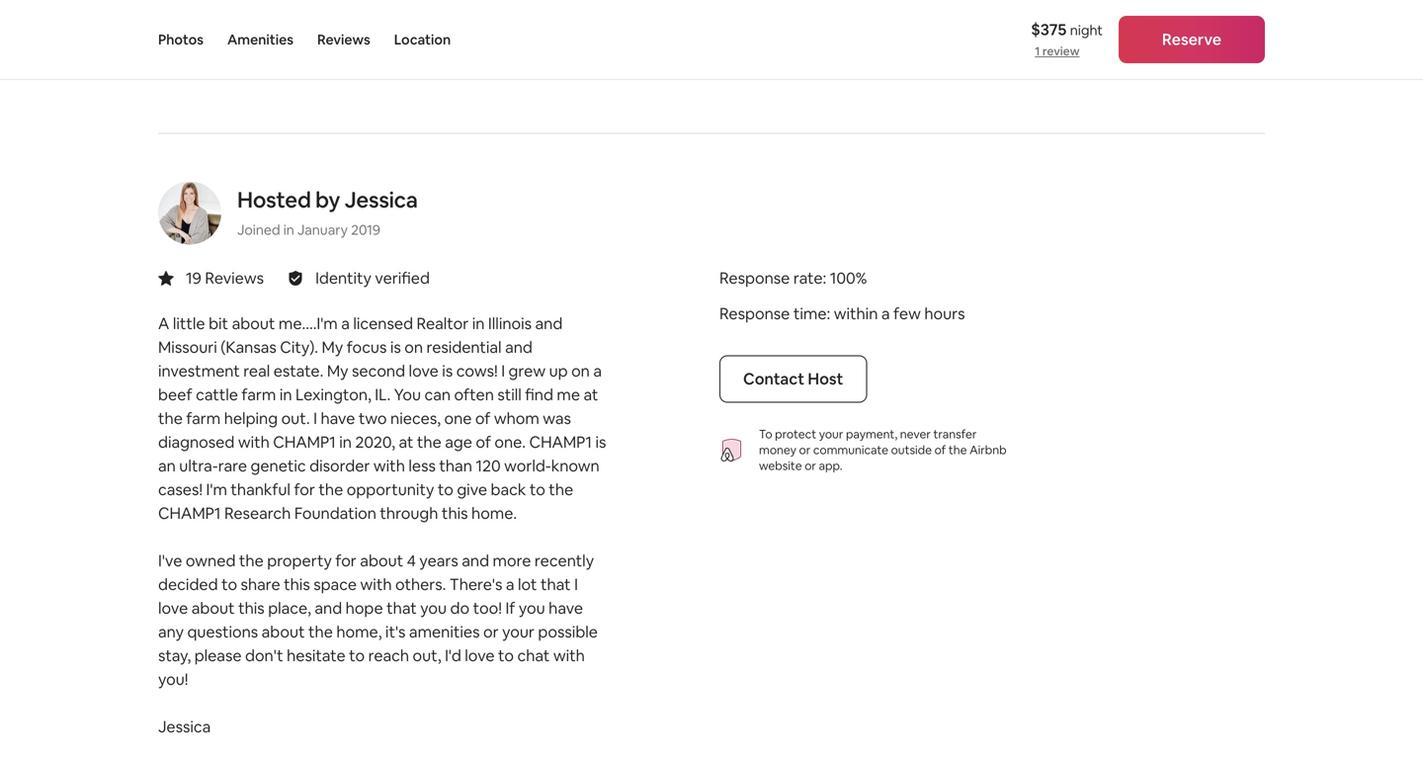Task type: describe. For each thing, give the bounding box(es) containing it.
realtor
[[417, 314, 469, 334]]

4
[[407, 551, 416, 571]]

contact host link
[[720, 356, 867, 403]]

find
[[525, 385, 554, 405]]

to down the world-
[[530, 480, 546, 500]]

reach
[[368, 646, 409, 666]]

of up 120
[[476, 432, 491, 453]]

too!
[[473, 598, 502, 619]]

2 horizontal spatial is
[[596, 432, 606, 453]]

one
[[444, 409, 472, 429]]

1 horizontal spatial champ1
[[273, 432, 336, 453]]

about up questions
[[192, 598, 235, 619]]

bit
[[209, 314, 228, 334]]

$375
[[1031, 19, 1067, 40]]

beef
[[158, 385, 192, 405]]

1 you from the left
[[420, 598, 447, 619]]

questions
[[187, 622, 258, 642]]

investment
[[158, 361, 240, 381]]

report a map error
[[1177, 42, 1260, 54]]

verified
[[375, 268, 430, 288]]

property
[[267, 551, 332, 571]]

age
[[445, 432, 473, 453]]

jessica inside hosted by jessica joined in january 2019
[[345, 186, 418, 214]]

foundation
[[294, 503, 377, 524]]

review
[[1043, 44, 1080, 59]]

0 horizontal spatial champ1
[[158, 503, 221, 524]]

in up residential
[[472, 314, 485, 334]]

chat
[[518, 646, 550, 666]]

or down protect
[[799, 443, 811, 458]]

a right up
[[594, 361, 602, 381]]

your inside the i've owned the property for about 4 years and more recently decided to share this space with others. there's a lot that i love about this place, and hope that you do too! if you have any questions about the home, it's amenities or your possible stay, please don't hesitate to reach out, i'd love to chat with you!
[[502, 622, 535, 642]]

contact host
[[744, 369, 844, 389]]

second
[[352, 361, 405, 381]]

reserve
[[1163, 29, 1222, 49]]

the up hesitate
[[308, 622, 333, 642]]

response time : within a few hours
[[720, 304, 966, 324]]

to left chat
[[498, 646, 514, 666]]

2 you from the left
[[519, 598, 545, 619]]

to protect your payment, never transfer money or communicate outside of the airbnb website or app.
[[759, 427, 1007, 474]]

and right illinois
[[535, 314, 563, 334]]

stay,
[[158, 646, 191, 666]]

a little bit about me....i'm a licensed realtor in illinois and missouri (kansas city). my focus is on residential and investment real estate. my second love is cows! i grew up on a beef cattle farm in lexington, il. you can often still find me at the farm helping out. i have two nieces, one of whom was diagnosed with champ1 in 2020, at the age of one. champ1 is an ultra-rare genetic disorder with less than 120 world-known cases! i'm thankful for the opportunity to give back to the champ1 research foundation through this home.
[[158, 314, 606, 524]]

ultra-
[[179, 456, 218, 476]]

january
[[297, 221, 348, 239]]

amenities
[[227, 31, 294, 48]]

give
[[457, 480, 487, 500]]

google image
[[163, 28, 228, 54]]

1 vertical spatial on
[[572, 361, 590, 381]]

of inside to protect your payment, never transfer money or communicate outside of the airbnb website or app.
[[935, 443, 946, 458]]

1 vertical spatial is
[[442, 361, 453, 381]]

photos button
[[158, 0, 204, 79]]

120
[[476, 456, 501, 476]]

: for response rate
[[823, 268, 827, 288]]

2019
[[351, 221, 381, 239]]

i'd
[[445, 646, 462, 666]]

please
[[194, 646, 242, 666]]

cattle
[[196, 385, 238, 405]]

for inside a little bit about me....i'm a licensed realtor in illinois and missouri (kansas city). my focus is on residential and investment real estate. my second love is cows! i grew up on a beef cattle farm in lexington, il. you can often still find me at the farm helping out. i have two nieces, one of whom was diagnosed with champ1 in 2020, at the age of one. champ1 is an ultra-rare genetic disorder with less than 120 world-known cases! i'm thankful for the opportunity to give back to the champ1 research foundation through this home.
[[294, 480, 315, 500]]

time
[[794, 304, 827, 324]]

of left use
[[1137, 42, 1146, 54]]

was
[[543, 409, 571, 429]]

identity verified
[[315, 268, 430, 288]]

response for response time
[[720, 304, 790, 324]]

illinois
[[488, 314, 532, 334]]

hours
[[925, 304, 966, 324]]

have inside a little bit about me....i'm a licensed realtor in illinois and missouri (kansas city). my focus is on residential and investment real estate. my second love is cows! i grew up on a beef cattle farm in lexington, il. you can often still find me at the farm helping out. i have two nieces, one of whom was diagnosed with champ1 in 2020, at the age of one. champ1 is an ultra-rare genetic disorder with less than 120 world-known cases! i'm thankful for the opportunity to give back to the champ1 research foundation through this home.
[[321, 409, 355, 429]]

grew
[[509, 361, 546, 381]]

the up less
[[417, 432, 442, 453]]

with down 'possible'
[[554, 646, 585, 666]]

(kansas
[[221, 337, 277, 358]]

thankful
[[231, 480, 291, 500]]

2 vertical spatial love
[[465, 646, 495, 666]]

hosted
[[237, 186, 311, 214]]

1 vertical spatial that
[[387, 598, 417, 619]]

more
[[493, 551, 531, 571]]

0 vertical spatial i
[[501, 361, 505, 381]]

to down than
[[438, 480, 454, 500]]

do
[[450, 598, 470, 619]]

1
[[1035, 44, 1041, 59]]

city).
[[280, 337, 318, 358]]

two
[[359, 409, 387, 429]]

location
[[394, 31, 451, 48]]

it's
[[386, 622, 406, 642]]

19
[[186, 268, 202, 288]]

with up opportunity
[[374, 456, 405, 476]]

map
[[1217, 42, 1236, 54]]

out.
[[281, 409, 310, 429]]

website
[[759, 458, 802, 474]]

2 horizontal spatial champ1
[[529, 432, 592, 453]]

0 horizontal spatial this
[[238, 598, 265, 619]]

years
[[420, 551, 459, 571]]

there's
[[450, 575, 503, 595]]

up
[[549, 361, 568, 381]]

terms
[[1107, 42, 1135, 54]]

world-
[[504, 456, 551, 476]]

a left few
[[882, 304, 890, 324]]

rare
[[218, 456, 247, 476]]

less
[[409, 456, 436, 476]]

to down home,
[[349, 646, 365, 666]]

google map
showing 2 points of interest. region
[[0, 0, 1424, 138]]

in up out.
[[280, 385, 292, 405]]

research
[[224, 503, 291, 524]]

me
[[557, 385, 580, 405]]

can
[[425, 385, 451, 405]]

others.
[[396, 575, 446, 595]]

0 horizontal spatial love
[[158, 598, 188, 619]]

1 vertical spatial my
[[327, 361, 349, 381]]

licensed
[[353, 314, 413, 334]]

i inside the i've owned the property for about 4 years and more recently decided to share this space with others. there's a lot that i love about this place, and hope that you do too! if you have any questions about the home, it's amenities or your possible stay, please don't hesitate to reach out, i'd love to chat with you!
[[575, 575, 578, 595]]

0 horizontal spatial is
[[390, 337, 401, 358]]



Task type: locate. For each thing, give the bounding box(es) containing it.
100%
[[830, 268, 867, 288]]

this down share
[[238, 598, 265, 619]]

champ1 down cases!
[[158, 503, 221, 524]]

1 horizontal spatial that
[[541, 575, 571, 595]]

0 vertical spatial your
[[819, 427, 844, 442]]

love inside a little bit about me....i'm a licensed realtor in illinois and missouri (kansas city). my focus is on residential and investment real estate. my second love is cows! i grew up on a beef cattle farm in lexington, il. you can often still find me at the farm helping out. i have two nieces, one of whom was diagnosed with champ1 in 2020, at the age of one. champ1 is an ultra-rare genetic disorder with less than 120 world-known cases! i'm thankful for the opportunity to give back to the champ1 research foundation through this home.
[[409, 361, 439, 381]]

the down the known
[[549, 480, 574, 500]]

reviews left location button
[[317, 31, 371, 48]]

place,
[[268, 598, 311, 619]]

you
[[420, 598, 447, 619], [519, 598, 545, 619]]

2020,
[[355, 432, 395, 453]]

1 horizontal spatial i
[[501, 361, 505, 381]]

i
[[501, 361, 505, 381], [314, 409, 317, 429], [575, 575, 578, 595]]

with down helping
[[238, 432, 270, 453]]

1 vertical spatial :
[[827, 304, 831, 324]]

a up the focus
[[341, 314, 350, 334]]

rate
[[794, 268, 823, 288]]

space
[[314, 575, 357, 595]]

joined
[[237, 221, 280, 239]]

: left within
[[827, 304, 831, 324]]

reviews right 19
[[205, 268, 264, 288]]

the up share
[[239, 551, 264, 571]]

and up grew
[[505, 337, 533, 358]]

identity
[[315, 268, 372, 288]]

2 horizontal spatial i
[[575, 575, 578, 595]]

i left grew
[[501, 361, 505, 381]]

farm down real
[[242, 385, 276, 405]]

and up there's
[[462, 551, 489, 571]]

response down response rate : 100% in the top of the page
[[720, 304, 790, 324]]

response
[[720, 268, 790, 288], [720, 304, 790, 324]]

you right 'if' on the bottom
[[519, 598, 545, 619]]

0 vertical spatial have
[[321, 409, 355, 429]]

1 horizontal spatial your
[[819, 427, 844, 442]]

i down recently
[[575, 575, 578, 595]]

terms of use
[[1107, 42, 1165, 54]]

this inside a little bit about me....i'm a licensed realtor in illinois and missouri (kansas city). my focus is on residential and investment real estate. my second love is cows! i grew up on a beef cattle farm in lexington, il. you can often still find me at the farm helping out. i have two nieces, one of whom was diagnosed with champ1 in 2020, at the age of one. champ1 is an ultra-rare genetic disorder with less than 120 world-known cases! i'm thankful for the opportunity to give back to the champ1 research foundation through this home.
[[442, 503, 468, 524]]

a left lot
[[506, 575, 515, 595]]

0 horizontal spatial reviews
[[205, 268, 264, 288]]

in inside hosted by jessica joined in january 2019
[[283, 221, 294, 239]]

the down "beef"
[[158, 409, 183, 429]]

a
[[158, 314, 169, 334]]

i'm
[[206, 480, 227, 500]]

through
[[380, 503, 438, 524]]

about left 4
[[360, 551, 404, 571]]

in up disorder
[[339, 432, 352, 453]]

$375 night 1 review
[[1031, 19, 1103, 59]]

i right out.
[[314, 409, 317, 429]]

than
[[439, 456, 472, 476]]

1 horizontal spatial you
[[519, 598, 545, 619]]

helping
[[224, 409, 278, 429]]

for inside the i've owned the property for about 4 years and more recently decided to share this space with others. there's a lot that i love about this place, and hope that you do too! if you have any questions about the home, it's amenities or your possible stay, please don't hesitate to reach out, i'd love to chat with you!
[[336, 551, 357, 571]]

hosted by jessica joined in january 2019
[[237, 186, 418, 239]]

2 vertical spatial i
[[575, 575, 578, 595]]

report
[[1177, 42, 1207, 54]]

share
[[241, 575, 280, 595]]

0 horizontal spatial i
[[314, 409, 317, 429]]

1 horizontal spatial is
[[442, 361, 453, 381]]

to
[[759, 427, 773, 442]]

residential
[[427, 337, 502, 358]]

of right one
[[475, 409, 491, 429]]

disorder
[[310, 456, 370, 476]]

with
[[238, 432, 270, 453], [374, 456, 405, 476], [360, 575, 392, 595], [554, 646, 585, 666]]

i've owned the property for about 4 years and more recently decided to share this space with others. there's a lot that i love about this place, and hope that you do too! if you have any questions about the home, it's amenities or your possible stay, please don't hesitate to reach out, i'd love to chat with you!
[[158, 551, 598, 690]]

me....i'm
[[279, 314, 338, 334]]

you
[[394, 385, 421, 405]]

1 vertical spatial response
[[720, 304, 790, 324]]

that
[[541, 575, 571, 595], [387, 598, 417, 619]]

is up can
[[442, 361, 453, 381]]

champ1 down out.
[[273, 432, 336, 453]]

0 horizontal spatial your
[[502, 622, 535, 642]]

you up amenities
[[420, 598, 447, 619]]

0 vertical spatial :
[[823, 268, 827, 288]]

is down licensed
[[390, 337, 401, 358]]

champ1
[[273, 432, 336, 453], [529, 432, 592, 453], [158, 503, 221, 524]]

0 horizontal spatial you
[[420, 598, 447, 619]]

the up foundation
[[319, 480, 343, 500]]

back
[[491, 480, 526, 500]]

the inside to protect your payment, never transfer money or communicate outside of the airbnb website or app.
[[949, 443, 967, 458]]

in
[[283, 221, 294, 239], [472, 314, 485, 334], [280, 385, 292, 405], [339, 432, 352, 453]]

0 vertical spatial love
[[409, 361, 439, 381]]

for down genetic
[[294, 480, 315, 500]]

few
[[894, 304, 921, 324]]

cases!
[[158, 480, 203, 500]]

lexington,
[[296, 385, 372, 405]]

your down 'if' on the bottom
[[502, 622, 535, 642]]

about inside a little bit about me....i'm a licensed realtor in illinois and missouri (kansas city). my focus is on residential and investment real estate. my second love is cows! i grew up on a beef cattle farm in lexington, il. you can often still find me at the farm helping out. i have two nieces, one of whom was diagnosed with champ1 in 2020, at the age of one. champ1 is an ultra-rare genetic disorder with less than 120 world-known cases! i'm thankful for the opportunity to give back to the champ1 research foundation through this home.
[[232, 314, 275, 334]]

estate.
[[274, 361, 324, 381]]

love right i'd at bottom left
[[465, 646, 495, 666]]

on right up
[[572, 361, 590, 381]]

0 vertical spatial response
[[720, 268, 790, 288]]

1 vertical spatial at
[[399, 432, 414, 453]]

1 horizontal spatial for
[[336, 551, 357, 571]]

your inside to protect your payment, never transfer money or communicate outside of the airbnb website or app.
[[819, 427, 844, 442]]

0 horizontal spatial jessica
[[158, 717, 211, 737]]

love up any
[[158, 598, 188, 619]]

that up it's
[[387, 598, 417, 619]]

recently
[[535, 551, 594, 571]]

that down recently
[[541, 575, 571, 595]]

photos
[[158, 31, 204, 48]]

home.
[[472, 503, 517, 524]]

1 vertical spatial farm
[[186, 409, 221, 429]]

little
[[173, 314, 205, 334]]

protect
[[775, 427, 817, 442]]

response rate : 100%
[[720, 268, 867, 288]]

error
[[1239, 42, 1260, 54]]

any
[[158, 622, 184, 642]]

with up the hope
[[360, 575, 392, 595]]

have inside the i've owned the property for about 4 years and more recently decided to share this space with others. there's a lot that i love about this place, and hope that you do too! if you have any questions about the home, it's amenities or your possible stay, please don't hesitate to reach out, i'd love to chat with you!
[[549, 598, 583, 619]]

1 vertical spatial jessica
[[158, 717, 211, 737]]

1 horizontal spatial farm
[[242, 385, 276, 405]]

response for response rate
[[720, 268, 790, 288]]

this down give
[[442, 503, 468, 524]]

0 vertical spatial that
[[541, 575, 571, 595]]

0 vertical spatial reviews
[[317, 31, 371, 48]]

use
[[1149, 42, 1165, 54]]

0 horizontal spatial for
[[294, 480, 315, 500]]

lot
[[518, 575, 537, 595]]

jessica down you!
[[158, 717, 211, 737]]

at right me
[[584, 385, 599, 405]]

or
[[799, 443, 811, 458], [805, 458, 817, 474], [483, 622, 499, 642]]

often
[[454, 385, 494, 405]]

learn more about the host, jessica. image
[[158, 182, 221, 245], [158, 182, 221, 245]]

0 vertical spatial for
[[294, 480, 315, 500]]

0 horizontal spatial farm
[[186, 409, 221, 429]]

whom
[[494, 409, 540, 429]]

payment,
[[846, 427, 898, 442]]

0 horizontal spatial at
[[399, 432, 414, 453]]

a left map at the right top of page
[[1209, 42, 1214, 54]]

a inside the i've owned the property for about 4 years and more recently decided to share this space with others. there's a lot that i love about this place, and hope that you do too! if you have any questions about the home, it's amenities or your possible stay, please don't hesitate to reach out, i'd love to chat with you!
[[506, 575, 515, 595]]

1 horizontal spatial on
[[572, 361, 590, 381]]

1 horizontal spatial love
[[409, 361, 439, 381]]

response left the rate
[[720, 268, 790, 288]]

1 response from the top
[[720, 268, 790, 288]]

0 vertical spatial farm
[[242, 385, 276, 405]]

1 horizontal spatial reviews
[[317, 31, 371, 48]]

1 horizontal spatial this
[[284, 575, 310, 595]]

at down nieces,
[[399, 432, 414, 453]]

out,
[[413, 646, 442, 666]]

have up 'possible'
[[549, 598, 583, 619]]

love up can
[[409, 361, 439, 381]]

about down place,
[[262, 622, 305, 642]]

2 vertical spatial is
[[596, 432, 606, 453]]

0 vertical spatial this
[[442, 503, 468, 524]]

this down property
[[284, 575, 310, 595]]

by
[[315, 186, 340, 214]]

2 vertical spatial this
[[238, 598, 265, 619]]

your
[[819, 427, 844, 442], [502, 622, 535, 642]]

have down lexington,
[[321, 409, 355, 429]]

1 vertical spatial love
[[158, 598, 188, 619]]

cows!
[[457, 361, 498, 381]]

:
[[823, 268, 827, 288], [827, 304, 831, 324]]

0 vertical spatial is
[[390, 337, 401, 358]]

have
[[321, 409, 355, 429], [549, 598, 583, 619]]

focus
[[347, 337, 387, 358]]

decided
[[158, 575, 218, 595]]

to
[[438, 480, 454, 500], [530, 480, 546, 500], [222, 575, 237, 595], [349, 646, 365, 666], [498, 646, 514, 666]]

0 vertical spatial on
[[405, 337, 423, 358]]

possible
[[538, 622, 598, 642]]

to down 'owned'
[[222, 575, 237, 595]]

or down too! on the left bottom of page
[[483, 622, 499, 642]]

location button
[[394, 0, 451, 79]]

report a map error link
[[1177, 42, 1260, 54]]

your up communicate
[[819, 427, 844, 442]]

and down the space
[[315, 598, 342, 619]]

0 vertical spatial my
[[322, 337, 343, 358]]

1 horizontal spatial jessica
[[345, 186, 418, 214]]

in right joined
[[283, 221, 294, 239]]

an
[[158, 456, 176, 476]]

1 vertical spatial your
[[502, 622, 535, 642]]

1 vertical spatial for
[[336, 551, 357, 571]]

never
[[901, 427, 931, 442]]

jessica
[[345, 186, 418, 214], [158, 717, 211, 737]]

or left app.
[[805, 458, 817, 474]]

about up (kansas
[[232, 314, 275, 334]]

opportunity
[[347, 480, 434, 500]]

1 review button
[[1035, 44, 1080, 59]]

0 vertical spatial at
[[584, 385, 599, 405]]

0 horizontal spatial on
[[405, 337, 423, 358]]

1 vertical spatial reviews
[[205, 268, 264, 288]]

a
[[1209, 42, 1214, 54], [882, 304, 890, 324], [341, 314, 350, 334], [594, 361, 602, 381], [506, 575, 515, 595]]

one.
[[495, 432, 526, 453]]

of down transfer
[[935, 443, 946, 458]]

diagnosed
[[158, 432, 235, 453]]

night
[[1071, 21, 1103, 39]]

the down transfer
[[949, 443, 967, 458]]

amenities
[[409, 622, 480, 642]]

jessica up 2019 in the left top of the page
[[345, 186, 418, 214]]

1 vertical spatial have
[[549, 598, 583, 619]]

2 response from the top
[[720, 304, 790, 324]]

2 horizontal spatial this
[[442, 503, 468, 524]]

or inside the i've owned the property for about 4 years and more recently decided to share this space with others. there's a lot that i love about this place, and hope that you do too! if you have any questions about the home, it's amenities or your possible stay, please don't hesitate to reach out, i'd love to chat with you!
[[483, 622, 499, 642]]

1 horizontal spatial have
[[549, 598, 583, 619]]

farm up diagnosed
[[186, 409, 221, 429]]

on down realtor
[[405, 337, 423, 358]]

0 horizontal spatial that
[[387, 598, 417, 619]]

reviews button
[[317, 0, 371, 79]]

outside
[[891, 443, 932, 458]]

1 horizontal spatial at
[[584, 385, 599, 405]]

for up the space
[[336, 551, 357, 571]]

2 horizontal spatial love
[[465, 646, 495, 666]]

is up the known
[[596, 432, 606, 453]]

within
[[834, 304, 878, 324]]

0 horizontal spatial have
[[321, 409, 355, 429]]

: for response time
[[827, 304, 831, 324]]

: left 100%
[[823, 268, 827, 288]]

my right city). on the top of page
[[322, 337, 343, 358]]

my up lexington,
[[327, 361, 349, 381]]

champ1 down was
[[529, 432, 592, 453]]

1 vertical spatial this
[[284, 575, 310, 595]]

0 vertical spatial jessica
[[345, 186, 418, 214]]

1 vertical spatial i
[[314, 409, 317, 429]]

farm
[[242, 385, 276, 405], [186, 409, 221, 429]]

missouri
[[158, 337, 217, 358]]

reserve button
[[1119, 16, 1266, 63]]

about
[[232, 314, 275, 334], [360, 551, 404, 571], [192, 598, 235, 619], [262, 622, 305, 642]]

money
[[759, 443, 797, 458]]



Task type: vqa. For each thing, say whether or not it's contained in the screenshot.
one.
yes



